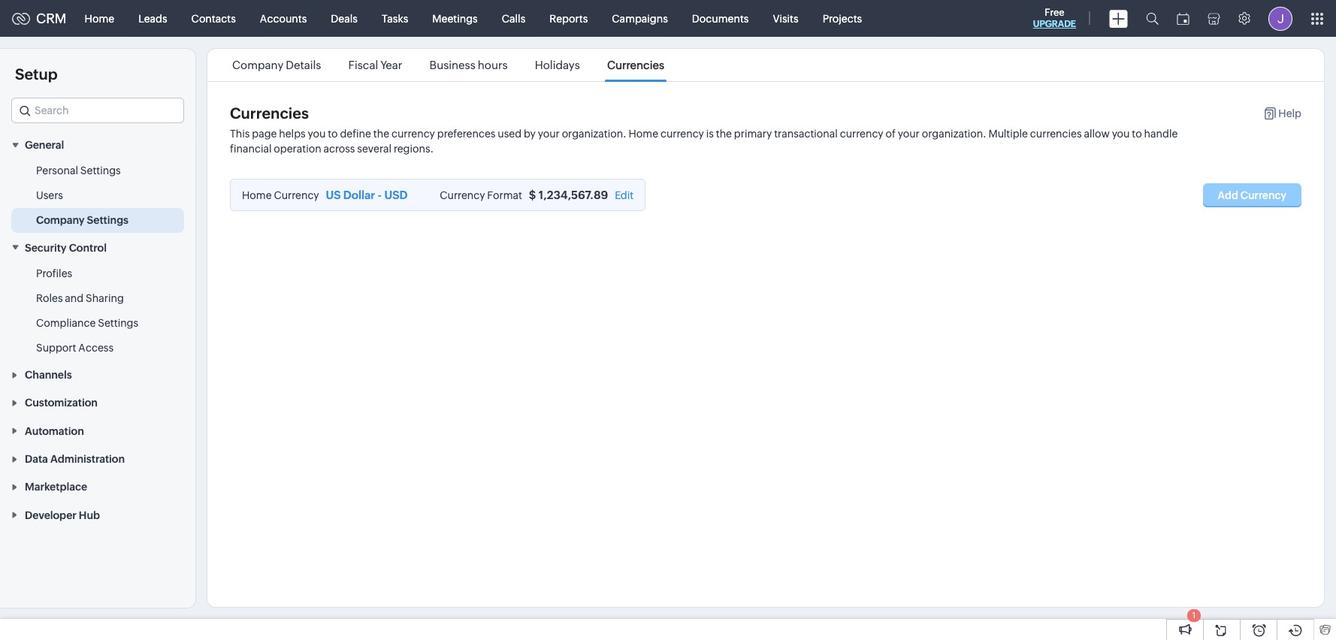 Task type: describe. For each thing, give the bounding box(es) containing it.
data
[[25, 453, 48, 465]]

leads
[[138, 12, 167, 24]]

fiscal year
[[349, 59, 403, 71]]

define
[[340, 128, 371, 140]]

compliance settings
[[36, 317, 138, 329]]

currency inside currency format $ 1,234,567.89 edit
[[440, 189, 485, 202]]

company settings
[[36, 215, 129, 227]]

reports link
[[538, 0, 600, 36]]

us
[[326, 189, 341, 202]]

search element
[[1138, 0, 1168, 37]]

page
[[252, 128, 277, 140]]

Search text field
[[12, 98, 183, 123]]

business
[[430, 59, 476, 71]]

roles
[[36, 292, 63, 304]]

is
[[707, 128, 714, 140]]

general
[[25, 139, 64, 151]]

primary
[[734, 128, 772, 140]]

company settings link
[[36, 213, 129, 228]]

financial
[[230, 143, 272, 155]]

home currency us dollar - usd
[[242, 189, 408, 202]]

home for home
[[85, 12, 114, 24]]

calls
[[502, 12, 526, 24]]

company details link
[[230, 59, 324, 71]]

1 you from the left
[[308, 128, 326, 140]]

across
[[324, 143, 355, 155]]

documents
[[692, 12, 749, 24]]

automation
[[25, 425, 84, 437]]

meetings link
[[421, 0, 490, 36]]

sharing
[[86, 292, 124, 304]]

3 currency from the left
[[840, 128, 884, 140]]

2 organization. from the left
[[922, 128, 987, 140]]

details
[[286, 59, 321, 71]]

developer hub button
[[0, 501, 195, 529]]

2 your from the left
[[898, 128, 920, 140]]

fiscal year link
[[346, 59, 405, 71]]

control
[[69, 242, 107, 254]]

tasks link
[[370, 0, 421, 36]]

users link
[[36, 188, 63, 203]]

help
[[1279, 107, 1302, 119]]

1
[[1193, 611, 1196, 620]]

data administration
[[25, 453, 125, 465]]

upgrade
[[1034, 19, 1077, 29]]

create menu element
[[1101, 0, 1138, 36]]

operation
[[274, 143, 322, 155]]

$
[[529, 189, 536, 202]]

settings for personal settings
[[80, 165, 121, 177]]

roles and sharing
[[36, 292, 124, 304]]

marketplace button
[[0, 473, 195, 501]]

profiles
[[36, 267, 72, 279]]

currencies
[[1031, 128, 1082, 140]]

general button
[[0, 131, 195, 159]]

crm
[[36, 11, 67, 26]]

visits link
[[761, 0, 811, 36]]

dollar
[[344, 189, 375, 202]]

handle
[[1145, 128, 1178, 140]]

administration
[[50, 453, 125, 465]]

helps
[[279, 128, 306, 140]]

security control button
[[0, 233, 195, 261]]

currency inside home currency us dollar - usd
[[274, 189, 319, 202]]

search image
[[1147, 12, 1159, 25]]

campaigns link
[[600, 0, 680, 36]]

by
[[524, 128, 536, 140]]

home for home currency us dollar - usd
[[242, 189, 272, 202]]

compliance
[[36, 317, 96, 329]]

reports
[[550, 12, 588, 24]]

users
[[36, 190, 63, 202]]

regions.
[[394, 143, 434, 155]]

access
[[78, 342, 114, 354]]

security
[[25, 242, 67, 254]]

this page helps you to define the currency preferences used by your organization. home currency is the primary transactional currency of your organization. multiple currencies allow you to handle financial operation across several regions.
[[230, 128, 1178, 155]]

crm link
[[12, 11, 67, 26]]

1 organization. from the left
[[562, 128, 627, 140]]

usd
[[385, 189, 408, 202]]

hub
[[79, 510, 100, 522]]

home link
[[73, 0, 126, 36]]

allow
[[1085, 128, 1110, 140]]

meetings
[[433, 12, 478, 24]]

channels button
[[0, 361, 195, 389]]

and
[[65, 292, 84, 304]]

1 currency from the left
[[392, 128, 435, 140]]

company details
[[232, 59, 321, 71]]

preferences
[[437, 128, 496, 140]]

this
[[230, 128, 250, 140]]

1 your from the left
[[538, 128, 560, 140]]



Task type: locate. For each thing, give the bounding box(es) containing it.
security control region
[[0, 261, 195, 361]]

currency left the format
[[440, 189, 485, 202]]

profile element
[[1260, 0, 1302, 36]]

currency left is at the right of the page
[[661, 128, 704, 140]]

currencies inside list
[[607, 59, 665, 71]]

1 horizontal spatial currencies
[[607, 59, 665, 71]]

settings inside security control region
[[98, 317, 138, 329]]

hours
[[478, 59, 508, 71]]

1 horizontal spatial home
[[242, 189, 272, 202]]

1 the from the left
[[374, 128, 390, 140]]

0 horizontal spatial organization.
[[562, 128, 627, 140]]

home down financial
[[242, 189, 272, 202]]

0 horizontal spatial your
[[538, 128, 560, 140]]

currency format $ 1,234,567.89 edit
[[440, 189, 634, 202]]

company left details
[[232, 59, 284, 71]]

currency
[[274, 189, 319, 202], [440, 189, 485, 202]]

currency left of
[[840, 128, 884, 140]]

2 currency from the left
[[440, 189, 485, 202]]

deals
[[331, 12, 358, 24]]

1 horizontal spatial currency
[[661, 128, 704, 140]]

accounts
[[260, 12, 307, 24]]

used
[[498, 128, 522, 140]]

channels
[[25, 369, 72, 381]]

0 vertical spatial home
[[85, 12, 114, 24]]

calendar image
[[1177, 12, 1190, 24]]

leads link
[[126, 0, 179, 36]]

support access link
[[36, 340, 114, 355]]

projects link
[[811, 0, 875, 36]]

of
[[886, 128, 896, 140]]

to left handle
[[1133, 128, 1143, 140]]

1 horizontal spatial company
[[232, 59, 284, 71]]

0 vertical spatial currencies
[[607, 59, 665, 71]]

0 vertical spatial settings
[[80, 165, 121, 177]]

personal
[[36, 165, 78, 177]]

transactional
[[775, 128, 838, 140]]

organization. left the multiple
[[922, 128, 987, 140]]

home up edit
[[629, 128, 659, 140]]

accounts link
[[248, 0, 319, 36]]

your
[[538, 128, 560, 140], [898, 128, 920, 140]]

marketplace
[[25, 482, 87, 494]]

currencies link
[[605, 59, 667, 71]]

year
[[381, 59, 403, 71]]

2 currency from the left
[[661, 128, 704, 140]]

settings
[[80, 165, 121, 177], [87, 215, 129, 227], [98, 317, 138, 329]]

settings down general dropdown button
[[80, 165, 121, 177]]

1 to from the left
[[328, 128, 338, 140]]

currencies down campaigns link
[[607, 59, 665, 71]]

currencies up page
[[230, 105, 309, 122]]

your right of
[[898, 128, 920, 140]]

settings up security control dropdown button
[[87, 215, 129, 227]]

0 horizontal spatial currency
[[274, 189, 319, 202]]

the right is at the right of the page
[[716, 128, 732, 140]]

2 horizontal spatial currency
[[840, 128, 884, 140]]

company for company settings
[[36, 215, 85, 227]]

1 horizontal spatial the
[[716, 128, 732, 140]]

company inside company settings "link"
[[36, 215, 85, 227]]

2 to from the left
[[1133, 128, 1143, 140]]

settings down sharing
[[98, 317, 138, 329]]

2 horizontal spatial home
[[629, 128, 659, 140]]

list
[[219, 49, 678, 81]]

profile image
[[1269, 6, 1293, 30]]

campaigns
[[612, 12, 668, 24]]

contacts
[[191, 12, 236, 24]]

format
[[487, 189, 523, 202]]

calls link
[[490, 0, 538, 36]]

to
[[328, 128, 338, 140], [1133, 128, 1143, 140]]

free
[[1045, 7, 1065, 18]]

support access
[[36, 342, 114, 354]]

0 horizontal spatial currencies
[[230, 105, 309, 122]]

2 vertical spatial home
[[242, 189, 272, 202]]

company
[[232, 59, 284, 71], [36, 215, 85, 227]]

2 vertical spatial settings
[[98, 317, 138, 329]]

automation button
[[0, 417, 195, 445]]

edit
[[615, 189, 634, 202]]

1 horizontal spatial currency
[[440, 189, 485, 202]]

0 horizontal spatial the
[[374, 128, 390, 140]]

several
[[357, 143, 392, 155]]

setup
[[15, 65, 58, 83]]

the
[[374, 128, 390, 140], [716, 128, 732, 140]]

home inside this page helps you to define the currency preferences used by your organization. home currency is the primary transactional currency of your organization. multiple currencies allow you to handle financial operation across several regions.
[[629, 128, 659, 140]]

-
[[378, 189, 382, 202]]

home
[[85, 12, 114, 24], [629, 128, 659, 140], [242, 189, 272, 202]]

fiscal
[[349, 59, 378, 71]]

organization. right by
[[562, 128, 627, 140]]

1 horizontal spatial organization.
[[922, 128, 987, 140]]

the up several
[[374, 128, 390, 140]]

support
[[36, 342, 76, 354]]

1 horizontal spatial you
[[1113, 128, 1130, 140]]

1 currency from the left
[[274, 189, 319, 202]]

2 you from the left
[[1113, 128, 1130, 140]]

your right by
[[538, 128, 560, 140]]

deals link
[[319, 0, 370, 36]]

currency up regions.
[[392, 128, 435, 140]]

developer
[[25, 510, 77, 522]]

settings for compliance settings
[[98, 317, 138, 329]]

business hours link
[[427, 59, 510, 71]]

contacts link
[[179, 0, 248, 36]]

1 horizontal spatial to
[[1133, 128, 1143, 140]]

customization button
[[0, 389, 195, 417]]

1 vertical spatial company
[[36, 215, 85, 227]]

1 vertical spatial home
[[629, 128, 659, 140]]

currency
[[392, 128, 435, 140], [661, 128, 704, 140], [840, 128, 884, 140]]

1 vertical spatial settings
[[87, 215, 129, 227]]

2 the from the left
[[716, 128, 732, 140]]

0 horizontal spatial to
[[328, 128, 338, 140]]

business hours
[[430, 59, 508, 71]]

0 horizontal spatial home
[[85, 12, 114, 24]]

to up across on the left top of page
[[328, 128, 338, 140]]

0 horizontal spatial company
[[36, 215, 85, 227]]

documents link
[[680, 0, 761, 36]]

you up operation
[[308, 128, 326, 140]]

currency left us
[[274, 189, 319, 202]]

general region
[[0, 159, 195, 233]]

personal settings link
[[36, 163, 121, 178]]

tasks
[[382, 12, 409, 24]]

home right crm
[[85, 12, 114, 24]]

holidays link
[[533, 59, 583, 71]]

profiles link
[[36, 266, 72, 281]]

customization
[[25, 397, 98, 409]]

home inside home currency us dollar - usd
[[242, 189, 272, 202]]

create menu image
[[1110, 9, 1129, 27]]

0 horizontal spatial you
[[308, 128, 326, 140]]

None field
[[11, 98, 184, 123]]

list containing company details
[[219, 49, 678, 81]]

projects
[[823, 12, 863, 24]]

settings inside "link"
[[87, 215, 129, 227]]

0 horizontal spatial currency
[[392, 128, 435, 140]]

roles and sharing link
[[36, 291, 124, 306]]

1 horizontal spatial your
[[898, 128, 920, 140]]

visits
[[773, 12, 799, 24]]

settings for company settings
[[87, 215, 129, 227]]

logo image
[[12, 12, 30, 24]]

0 vertical spatial company
[[232, 59, 284, 71]]

you right the "allow" in the top right of the page
[[1113, 128, 1130, 140]]

company down users link
[[36, 215, 85, 227]]

data administration button
[[0, 445, 195, 473]]

company for company details
[[232, 59, 284, 71]]

1 vertical spatial currencies
[[230, 105, 309, 122]]

multiple
[[989, 128, 1029, 140]]



Task type: vqa. For each thing, say whether or not it's contained in the screenshot.
other modules FIELD
no



